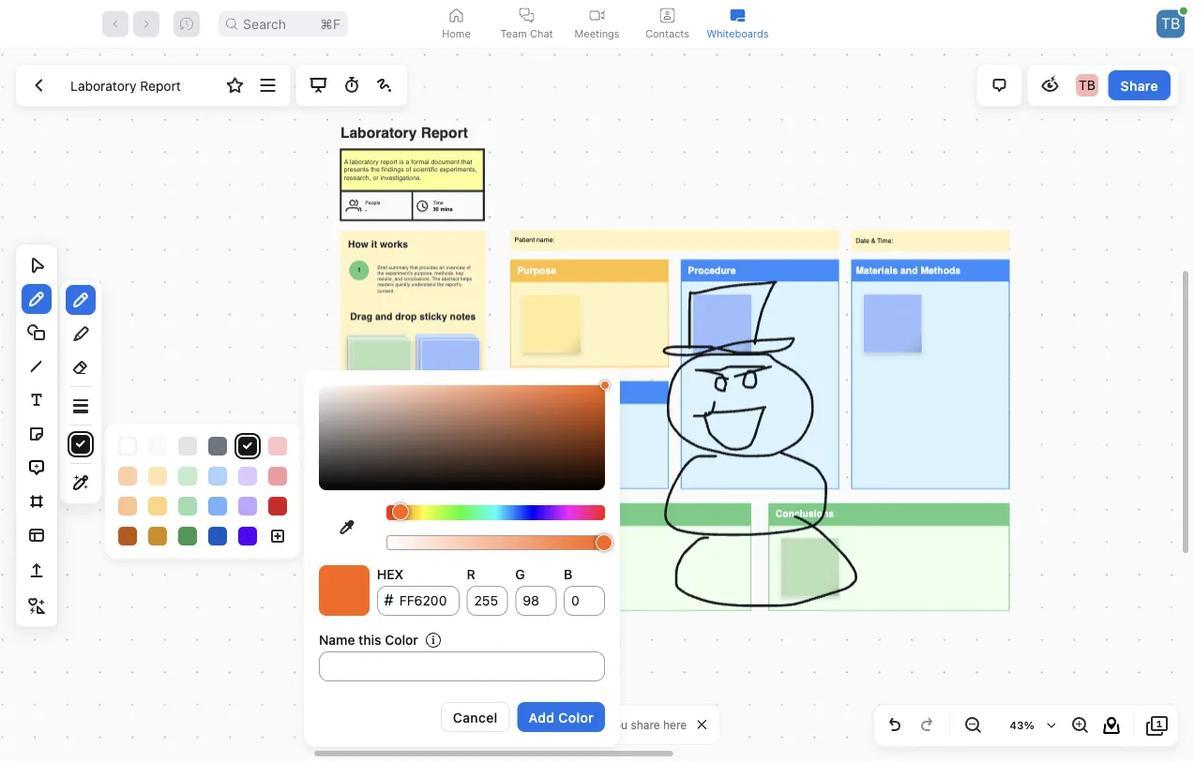 Task type: locate. For each thing, give the bounding box(es) containing it.
tab list
[[421, 0, 773, 48]]

online image
[[1180, 7, 1188, 15], [1180, 7, 1188, 15]]

home button
[[421, 0, 492, 48]]

⌘f
[[320, 16, 341, 32]]

team
[[500, 27, 527, 39]]

video on image
[[590, 8, 605, 23], [590, 8, 605, 23]]

magnifier image
[[226, 18, 237, 30], [226, 18, 237, 30]]

profile contact image
[[660, 8, 675, 23], [660, 8, 675, 23]]

home small image
[[449, 8, 464, 23], [449, 8, 464, 23]]

contacts button
[[632, 0, 703, 48]]

team chat image
[[519, 8, 534, 23]]



Task type: vqa. For each thing, say whether or not it's contained in the screenshot.
In Meeting icon
no



Task type: describe. For each thing, give the bounding box(es) containing it.
whiteboards button
[[703, 0, 773, 48]]

home
[[442, 27, 471, 39]]

whiteboard small image
[[730, 8, 745, 23]]

tab list containing home
[[421, 0, 773, 48]]

whiteboards
[[707, 27, 769, 39]]

team chat button
[[492, 0, 562, 48]]

tb
[[1161, 15, 1181, 33]]

team chat
[[500, 27, 553, 39]]

team chat image
[[519, 8, 534, 23]]

chat
[[530, 27, 553, 39]]

search
[[243, 16, 286, 32]]

meetings
[[575, 27, 620, 39]]

contacts
[[645, 27, 690, 39]]

whiteboard small image
[[730, 8, 745, 23]]

meetings button
[[562, 0, 632, 48]]



